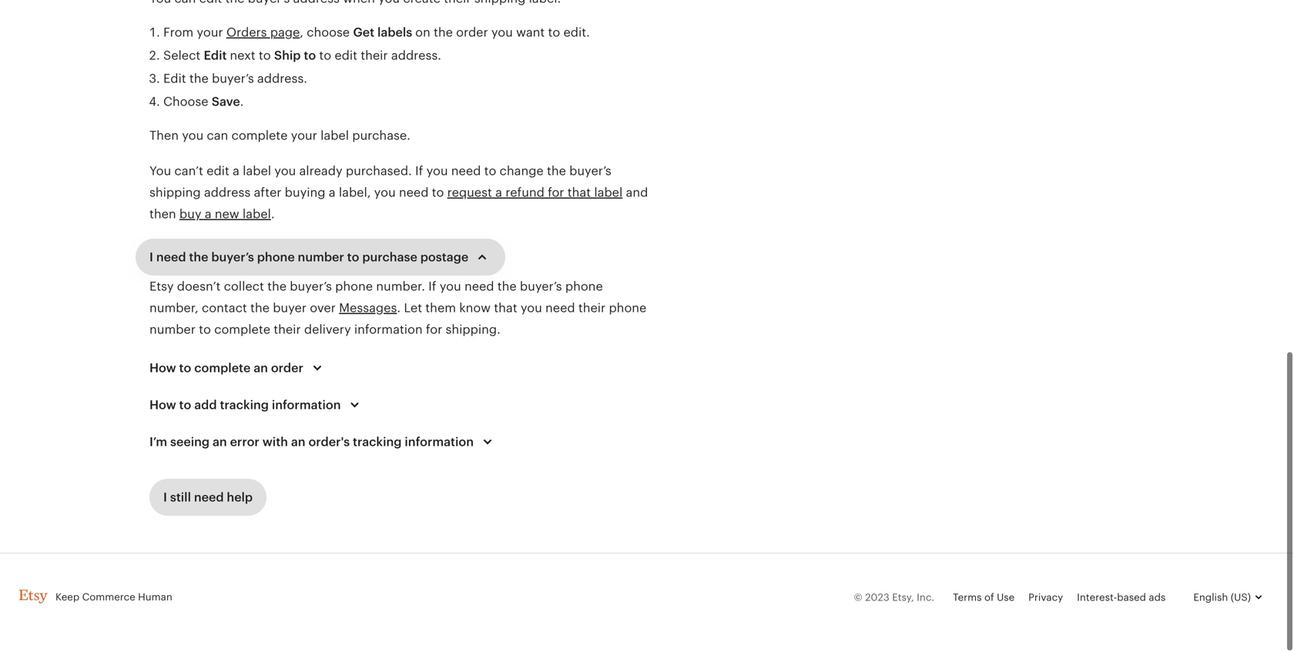 Task type: vqa. For each thing, say whether or not it's contained in the screenshot.
for to the top
yes



Task type: describe. For each thing, give the bounding box(es) containing it.
need inside dropdown button
[[156, 252, 186, 266]]

i'm
[[150, 437, 167, 451]]

commerce
[[82, 593, 135, 605]]

know
[[460, 303, 491, 317]]

purchase.
[[352, 130, 411, 144]]

label down after
[[243, 209, 271, 223]]

to right ship
[[304, 50, 316, 64]]

. let them know that you need their phone number to complete their delivery information for shipping.
[[150, 303, 647, 338]]

how to complete an order button
[[136, 351, 341, 388]]

2023
[[866, 594, 890, 605]]

ship
[[274, 50, 301, 64]]

etsy image
[[18, 592, 48, 606]]

to left the purchase
[[347, 252, 360, 266]]

number inside . let them know that you need their phone number to complete their delivery information for shipping.
[[150, 325, 196, 338]]

etsy doesn't collect the buyer's phone number. if you need the buyer's phone number, contact the buyer over
[[150, 281, 603, 317]]

privacy
[[1029, 594, 1064, 605]]

i need the buyer's phone number to purchase postage button
[[136, 240, 506, 277]]

an inside dropdown button
[[254, 363, 268, 377]]

english
[[1194, 594, 1229, 605]]

new
[[215, 209, 239, 223]]

from
[[163, 27, 194, 41]]

them
[[426, 303, 456, 317]]

choose
[[163, 96, 209, 110]]

1 vertical spatial tracking
[[353, 437, 402, 451]]

need inside . let them know that you need their phone number to complete their delivery information for shipping.
[[546, 303, 575, 317]]

1 vertical spatial their
[[579, 303, 606, 317]]

contact
[[202, 303, 247, 317]]

on
[[416, 27, 431, 41]]

1 vertical spatial edit
[[163, 73, 186, 87]]

messages
[[339, 303, 397, 317]]

buying
[[285, 187, 326, 201]]

keep commerce human
[[55, 593, 172, 605]]

© 2023 etsy, inc. link
[[854, 594, 935, 605]]

the up shipping.
[[498, 281, 517, 295]]

1 horizontal spatial address.
[[391, 50, 442, 64]]

you down 'purchased.'
[[374, 187, 396, 201]]

buyer's inside dropdown button
[[211, 252, 254, 266]]

number inside dropdown button
[[298, 252, 344, 266]]

add
[[194, 400, 217, 414]]

1 vertical spatial your
[[291, 130, 317, 144]]

then
[[150, 130, 179, 144]]

from your orders page , choose get labels on the order you want to edit.
[[163, 27, 590, 41]]

label up already
[[321, 130, 349, 144]]

how for how to complete an order
[[150, 363, 176, 377]]

0 vertical spatial complete
[[232, 130, 288, 144]]

select edit next to ship to to edit their address.
[[163, 50, 445, 64]]

human
[[138, 593, 172, 605]]

order's
[[309, 437, 350, 451]]

help
[[227, 493, 253, 506]]

with
[[263, 437, 288, 451]]

interest-based ads
[[1078, 594, 1166, 605]]

phone inside . let them know that you need their phone number to complete their delivery information for shipping.
[[609, 303, 647, 317]]

based
[[1118, 594, 1147, 605]]

and then
[[150, 187, 648, 223]]

delivery
[[304, 325, 351, 338]]

you can't edit a label you already purchased. if you need to change the buyer's shipping address after buying a label, you need to
[[150, 166, 612, 201]]

i still need help link
[[150, 481, 267, 518]]

to up 'request'
[[485, 166, 497, 180]]

how to add tracking information button
[[136, 388, 378, 425]]

request a refund for that label link
[[448, 187, 623, 201]]

phone inside the i need the buyer's phone number to purchase postage dropdown button
[[257, 252, 295, 266]]

to left 'request'
[[432, 187, 444, 201]]

a right buy at the top left of page
[[205, 209, 212, 223]]

already
[[299, 166, 343, 180]]

want
[[517, 27, 545, 41]]

buyer
[[273, 303, 307, 317]]

to down choose
[[319, 50, 332, 64]]

© 2023 etsy, inc.
[[854, 594, 935, 605]]

can't
[[175, 166, 203, 180]]

purchase
[[363, 252, 418, 266]]

page
[[270, 27, 300, 41]]

complete inside . let them know that you need their phone number to complete their delivery information for shipping.
[[214, 325, 271, 338]]

2 vertical spatial information
[[405, 437, 474, 451]]

refund
[[506, 187, 545, 201]]

©
[[854, 594, 863, 605]]

to left edit.
[[548, 27, 561, 41]]

i'm seeing an error with an order's tracking information
[[150, 437, 474, 451]]

terms
[[954, 594, 982, 605]]

0 vertical spatial order
[[456, 27, 488, 41]]

0 vertical spatial edit
[[335, 50, 358, 64]]

use
[[997, 594, 1015, 605]]

number.
[[376, 281, 425, 295]]

orders page link
[[226, 27, 300, 41]]

label,
[[339, 187, 371, 201]]

0 horizontal spatial .
[[240, 96, 244, 110]]

choose save .
[[163, 96, 244, 110]]

english (us) button
[[1180, 581, 1276, 618]]

request a refund for that label
[[448, 187, 623, 201]]

information inside . let them know that you need their phone number to complete their delivery information for shipping.
[[354, 325, 423, 338]]

then you can complete your label purchase.
[[150, 130, 411, 144]]

you up after
[[275, 166, 296, 180]]

the right on
[[434, 27, 453, 41]]

the up the buyer
[[268, 281, 287, 295]]

you up 'request'
[[427, 166, 448, 180]]

etsy
[[150, 281, 174, 295]]

the inside dropdown button
[[189, 252, 209, 266]]

edit.
[[564, 27, 590, 41]]

purchased.
[[346, 166, 412, 180]]

edit the buyer's address.
[[163, 73, 308, 87]]

a left refund
[[496, 187, 503, 201]]

the down collect
[[251, 303, 270, 317]]

that for know
[[494, 303, 518, 317]]

if inside etsy doesn't collect the buyer's phone number. if you need the buyer's phone number, contact the buyer over
[[429, 281, 437, 295]]

then
[[150, 209, 176, 223]]



Task type: locate. For each thing, give the bounding box(es) containing it.
you right know
[[521, 303, 542, 317]]

privacy link
[[1029, 594, 1064, 605]]

you inside . let them know that you need their phone number to complete their delivery information for shipping.
[[521, 303, 542, 317]]

your right from
[[197, 27, 223, 41]]

1 horizontal spatial order
[[456, 27, 488, 41]]

0 vertical spatial your
[[197, 27, 223, 41]]

that right know
[[494, 303, 518, 317]]

that
[[568, 187, 591, 201], [494, 303, 518, 317]]

0 vertical spatial i
[[150, 252, 153, 266]]

an left error
[[213, 437, 227, 451]]

1 horizontal spatial their
[[361, 50, 388, 64]]

your
[[197, 27, 223, 41], [291, 130, 317, 144]]

keep
[[55, 593, 80, 605]]

if up and then
[[415, 166, 423, 180]]

need inside etsy doesn't collect the buyer's phone number. if you need the buyer's phone number, contact the buyer over
[[465, 281, 494, 295]]

1 horizontal spatial tracking
[[353, 437, 402, 451]]

buyer's
[[212, 73, 254, 87], [570, 166, 612, 180], [211, 252, 254, 266], [290, 281, 332, 295], [520, 281, 562, 295]]

2 vertical spatial their
[[274, 325, 301, 338]]

buy
[[180, 209, 202, 223]]

0 horizontal spatial order
[[271, 363, 304, 377]]

number
[[298, 252, 344, 266], [150, 325, 196, 338]]

how inside dropdown button
[[150, 400, 176, 414]]

tracking right the order's on the left of page
[[353, 437, 402, 451]]

0 vertical spatial number
[[298, 252, 344, 266]]

buy a new label .
[[180, 209, 275, 223]]

1 vertical spatial order
[[271, 363, 304, 377]]

let
[[404, 303, 422, 317]]

etsy,
[[893, 594, 915, 605]]

how up i'm
[[150, 400, 176, 414]]

.
[[240, 96, 244, 110], [271, 209, 275, 223], [397, 303, 401, 317]]

for inside . let them know that you need their phone number to complete their delivery information for shipping.
[[426, 325, 443, 338]]

labels
[[378, 27, 413, 41]]

you
[[492, 27, 513, 41], [182, 130, 204, 144], [275, 166, 296, 180], [427, 166, 448, 180], [374, 187, 396, 201], [440, 281, 462, 295], [521, 303, 542, 317]]

that inside . let them know that you need their phone number to complete their delivery information for shipping.
[[494, 303, 518, 317]]

edit
[[335, 50, 358, 64], [207, 166, 230, 180]]

of
[[985, 594, 995, 605]]

2 horizontal spatial their
[[579, 303, 606, 317]]

messages link
[[339, 303, 397, 317]]

1 horizontal spatial .
[[271, 209, 275, 223]]

1 horizontal spatial that
[[568, 187, 591, 201]]

to down number,
[[179, 363, 191, 377]]

need
[[452, 166, 481, 180], [399, 187, 429, 201], [156, 252, 186, 266], [465, 281, 494, 295], [546, 303, 575, 317], [194, 493, 224, 506]]

1 horizontal spatial i
[[163, 493, 167, 506]]

select
[[163, 50, 201, 64]]

2 vertical spatial .
[[397, 303, 401, 317]]

shipping.
[[446, 325, 501, 338]]

1 horizontal spatial edit
[[335, 50, 358, 64]]

interest-
[[1078, 594, 1118, 605]]

buy a new label link
[[180, 209, 271, 223]]

that for for
[[568, 187, 591, 201]]

tracking
[[220, 400, 269, 414], [353, 437, 402, 451]]

information
[[354, 325, 423, 338], [272, 400, 341, 414], [405, 437, 474, 451]]

number,
[[150, 303, 199, 317]]

1 vertical spatial i
[[163, 493, 167, 506]]

doesn't
[[177, 281, 221, 295]]

if inside you can't edit a label you already purchased. if you need to change the buyer's shipping address after buying a label, you need to
[[415, 166, 423, 180]]

1 horizontal spatial for
[[548, 187, 565, 201]]

english (us)
[[1194, 594, 1252, 605]]

how to complete an order
[[150, 363, 304, 377]]

0 vertical spatial if
[[415, 166, 423, 180]]

complete inside dropdown button
[[194, 363, 251, 377]]

order up how to add tracking information dropdown button
[[271, 363, 304, 377]]

label left 'and'
[[595, 187, 623, 201]]

i inside dropdown button
[[150, 252, 153, 266]]

you
[[150, 166, 171, 180]]

their
[[361, 50, 388, 64], [579, 303, 606, 317], [274, 325, 301, 338]]

order
[[456, 27, 488, 41], [271, 363, 304, 377]]

edit down the get
[[335, 50, 358, 64]]

1 vertical spatial that
[[494, 303, 518, 317]]

complete up add
[[194, 363, 251, 377]]

edit
[[204, 50, 227, 64], [163, 73, 186, 87]]

how inside dropdown button
[[150, 363, 176, 377]]

phone
[[257, 252, 295, 266], [335, 281, 373, 295], [566, 281, 603, 295], [609, 303, 647, 317]]

i for i still need help
[[163, 493, 167, 506]]

0 vertical spatial address.
[[391, 50, 442, 64]]

i up "etsy"
[[150, 252, 153, 266]]

edit left next
[[204, 50, 227, 64]]

0 horizontal spatial edit
[[207, 166, 230, 180]]

complete right can
[[232, 130, 288, 144]]

to left add
[[179, 400, 191, 414]]

0 horizontal spatial number
[[150, 325, 196, 338]]

1 vertical spatial for
[[426, 325, 443, 338]]

address
[[204, 187, 251, 201]]

0 horizontal spatial edit
[[163, 73, 186, 87]]

how for how to add tracking information
[[150, 400, 176, 414]]

shipping
[[150, 187, 201, 201]]

you left can
[[182, 130, 204, 144]]

0 horizontal spatial address.
[[257, 73, 308, 87]]

0 horizontal spatial your
[[197, 27, 223, 41]]

1 horizontal spatial an
[[254, 363, 268, 377]]

save
[[212, 96, 240, 110]]

i need the buyer's phone number to purchase postage
[[150, 252, 469, 266]]

the up doesn't
[[189, 252, 209, 266]]

still
[[170, 493, 191, 506]]

ads
[[1150, 594, 1166, 605]]

0 vertical spatial tracking
[[220, 400, 269, 414]]

choose
[[307, 27, 350, 41]]

for right refund
[[548, 187, 565, 201]]

the
[[434, 27, 453, 41], [190, 73, 209, 87], [547, 166, 566, 180], [189, 252, 209, 266], [268, 281, 287, 295], [498, 281, 517, 295], [251, 303, 270, 317]]

seeing
[[170, 437, 210, 451]]

for
[[548, 187, 565, 201], [426, 325, 443, 338]]

0 vertical spatial that
[[568, 187, 591, 201]]

complete
[[232, 130, 288, 144], [214, 325, 271, 338], [194, 363, 251, 377]]

your up already
[[291, 130, 317, 144]]

terms of use link
[[954, 594, 1015, 605]]

0 vertical spatial their
[[361, 50, 388, 64]]

0 horizontal spatial that
[[494, 303, 518, 317]]

i left still
[[163, 493, 167, 506]]

edit down select
[[163, 73, 186, 87]]

change
[[500, 166, 544, 180]]

(us)
[[1232, 594, 1252, 605]]

orders
[[226, 27, 267, 41]]

request
[[448, 187, 492, 201]]

terms of use
[[954, 594, 1015, 605]]

after
[[254, 187, 282, 201]]

0 horizontal spatial their
[[274, 325, 301, 338]]

1 vertical spatial how
[[150, 400, 176, 414]]

label inside you can't edit a label you already purchased. if you need to change the buyer's shipping address after buying a label, you need to
[[243, 166, 271, 180]]

i for i need the buyer's phone number to purchase postage
[[150, 252, 153, 266]]

1 horizontal spatial edit
[[204, 50, 227, 64]]

collect
[[224, 281, 264, 295]]

. down edit the buyer's address.
[[240, 96, 244, 110]]

postage
[[421, 252, 469, 266]]

0 vertical spatial edit
[[204, 50, 227, 64]]

to inside . let them know that you need their phone number to complete their delivery information for shipping.
[[199, 325, 211, 338]]

the up choose save . at the left top of page
[[190, 73, 209, 87]]

an up how to add tracking information dropdown button
[[254, 363, 268, 377]]

0 horizontal spatial tracking
[[220, 400, 269, 414]]

0 vertical spatial information
[[354, 325, 423, 338]]

1 how from the top
[[150, 363, 176, 377]]

2 vertical spatial complete
[[194, 363, 251, 377]]

a left label,
[[329, 187, 336, 201]]

buyer's inside you can't edit a label you already purchased. if you need to change the buyer's shipping address after buying a label, you need to
[[570, 166, 612, 180]]

1 horizontal spatial if
[[429, 281, 437, 295]]

1 vertical spatial if
[[429, 281, 437, 295]]

1 vertical spatial number
[[150, 325, 196, 338]]

address. down on
[[391, 50, 442, 64]]

order right on
[[456, 27, 488, 41]]

order inside dropdown button
[[271, 363, 304, 377]]

to inside dropdown button
[[179, 400, 191, 414]]

for down them
[[426, 325, 443, 338]]

you left want
[[492, 27, 513, 41]]

interest-based ads link
[[1078, 594, 1166, 605]]

1 vertical spatial edit
[[207, 166, 230, 180]]

0 horizontal spatial if
[[415, 166, 423, 180]]

tracking up error
[[220, 400, 269, 414]]

0 vertical spatial for
[[548, 187, 565, 201]]

number up over
[[298, 252, 344, 266]]

error
[[230, 437, 260, 451]]

edit up address
[[207, 166, 230, 180]]

. left let
[[397, 303, 401, 317]]

can
[[207, 130, 228, 144]]

how to add tracking information
[[150, 400, 341, 414]]

you inside etsy doesn't collect the buyer's phone number. if you need the buyer's phone number, contact the buyer over
[[440, 281, 462, 295]]

,
[[300, 27, 304, 41]]

edit inside you can't edit a label you already purchased. if you need to change the buyer's shipping address after buying a label, you need to
[[207, 166, 230, 180]]

address. down ship
[[257, 73, 308, 87]]

0 horizontal spatial for
[[426, 325, 443, 338]]

over
[[310, 303, 336, 317]]

. down after
[[271, 209, 275, 223]]

1 vertical spatial address.
[[257, 73, 308, 87]]

0 horizontal spatial i
[[150, 252, 153, 266]]

next
[[230, 50, 256, 64]]

you up them
[[440, 281, 462, 295]]

inc.
[[917, 594, 935, 605]]

to
[[548, 27, 561, 41], [259, 50, 271, 64], [304, 50, 316, 64], [319, 50, 332, 64], [485, 166, 497, 180], [432, 187, 444, 201], [347, 252, 360, 266], [199, 325, 211, 338], [179, 363, 191, 377], [179, 400, 191, 414]]

1 vertical spatial complete
[[214, 325, 271, 338]]

an right with
[[291, 437, 306, 451]]

2 how from the top
[[150, 400, 176, 414]]

1 vertical spatial .
[[271, 209, 275, 223]]

i'm seeing an error with an order's tracking information button
[[136, 425, 511, 462]]

0 vertical spatial how
[[150, 363, 176, 377]]

0 vertical spatial .
[[240, 96, 244, 110]]

the inside you can't edit a label you already purchased. if you need to change the buyer's shipping address after buying a label, you need to
[[547, 166, 566, 180]]

1 horizontal spatial your
[[291, 130, 317, 144]]

2 horizontal spatial .
[[397, 303, 401, 317]]

how down number,
[[150, 363, 176, 377]]

address.
[[391, 50, 442, 64], [257, 73, 308, 87]]

that right refund
[[568, 187, 591, 201]]

if up them
[[429, 281, 437, 295]]

to down contact
[[199, 325, 211, 338]]

complete down contact
[[214, 325, 271, 338]]

label up after
[[243, 166, 271, 180]]

to right next
[[259, 50, 271, 64]]

1 vertical spatial information
[[272, 400, 341, 414]]

number down number,
[[150, 325, 196, 338]]

2 horizontal spatial an
[[291, 437, 306, 451]]

a up address
[[233, 166, 240, 180]]

the up the request a refund for that label
[[547, 166, 566, 180]]

0 horizontal spatial an
[[213, 437, 227, 451]]

. inside . let them know that you need their phone number to complete their delivery information for shipping.
[[397, 303, 401, 317]]

get
[[353, 27, 375, 41]]

1 horizontal spatial number
[[298, 252, 344, 266]]



